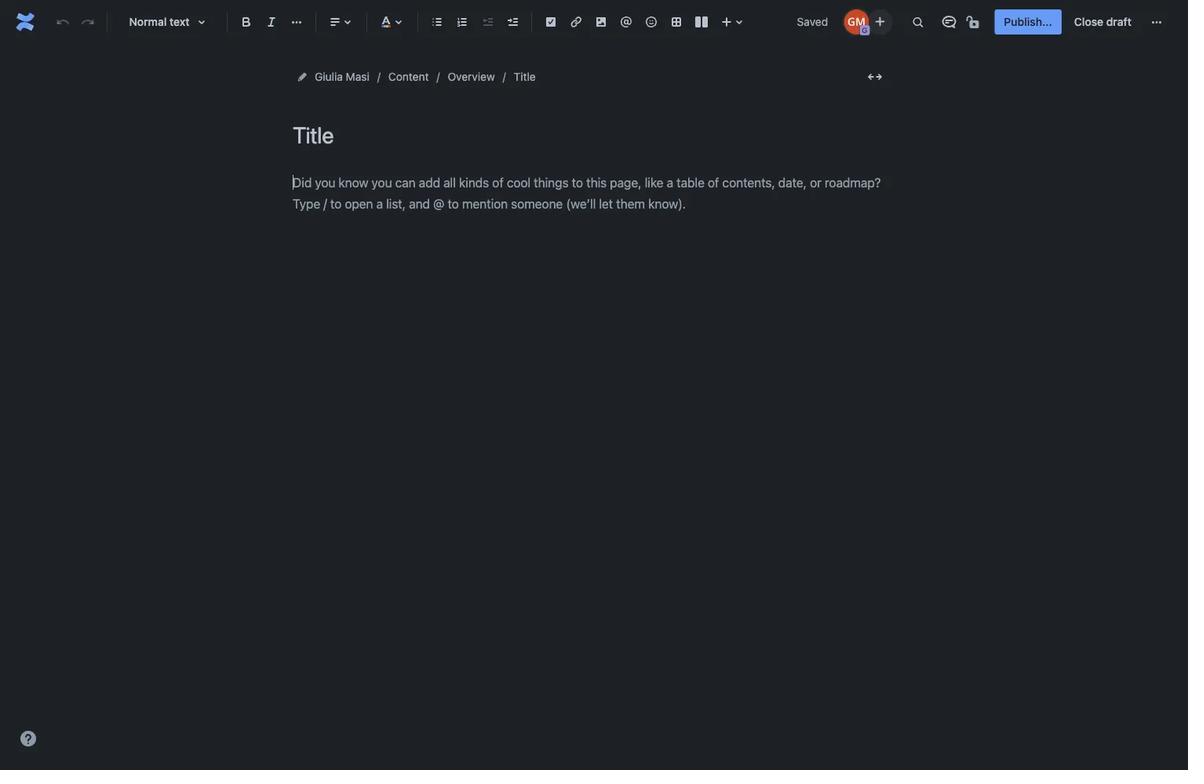 Task type: vqa. For each thing, say whether or not it's contained in the screenshot.
The Normal Text dropdown button
yes



Task type: locate. For each thing, give the bounding box(es) containing it.
help image
[[19, 730, 38, 749]]

giulia masi link
[[315, 67, 370, 86]]

invite to edit image
[[871, 12, 890, 31]]

layouts image
[[692, 13, 711, 31]]

table image
[[667, 13, 686, 31]]

confluence image
[[13, 9, 38, 35], [13, 9, 38, 35]]

normal text button
[[114, 5, 221, 39]]

Main content area, start typing to enter text. text field
[[293, 172, 889, 215]]

close
[[1074, 15, 1104, 28]]

normal text
[[129, 15, 190, 28]]

no restrictions image
[[965, 13, 984, 31]]

content link
[[388, 67, 429, 86]]

action item image
[[542, 13, 560, 31]]

redo ⌘⇧z image
[[78, 13, 97, 31]]

bullet list ⌘⇧8 image
[[428, 13, 447, 31]]

giulia
[[315, 70, 343, 83]]

italic ⌘i image
[[262, 13, 281, 31]]

undo ⌘z image
[[53, 13, 72, 31]]

overview link
[[448, 67, 495, 86]]

find and replace image
[[908, 13, 927, 31]]

normal
[[129, 15, 167, 28]]

indent tab image
[[503, 13, 522, 31]]

giulia masi image
[[844, 9, 869, 35]]

giulia masi
[[315, 70, 370, 83]]



Task type: describe. For each thing, give the bounding box(es) containing it.
comment icon image
[[940, 13, 959, 31]]

mention image
[[617, 13, 636, 31]]

Give this page a title text field
[[293, 122, 889, 148]]

more image
[[1147, 13, 1166, 31]]

overview
[[448, 70, 495, 83]]

more formatting image
[[287, 13, 306, 31]]

text
[[170, 15, 190, 28]]

make page full-width image
[[866, 67, 885, 86]]

align left image
[[326, 13, 345, 31]]

publish...
[[1004, 15, 1052, 28]]

title
[[514, 70, 536, 83]]

numbered list ⌘⇧7 image
[[453, 13, 472, 31]]

link image
[[567, 13, 585, 31]]

saved
[[797, 15, 828, 28]]

draft
[[1106, 15, 1132, 28]]

close draft
[[1074, 15, 1132, 28]]

bold ⌘b image
[[237, 13, 256, 31]]

content
[[388, 70, 429, 83]]

add image, video, or file image
[[592, 13, 611, 31]]

outdent ⇧tab image
[[478, 13, 497, 31]]

publish... button
[[995, 9, 1062, 35]]

move this page image
[[296, 71, 308, 83]]

emoji image
[[642, 13, 661, 31]]

title link
[[514, 67, 536, 86]]

close draft button
[[1065, 9, 1141, 35]]

masi
[[346, 70, 370, 83]]



